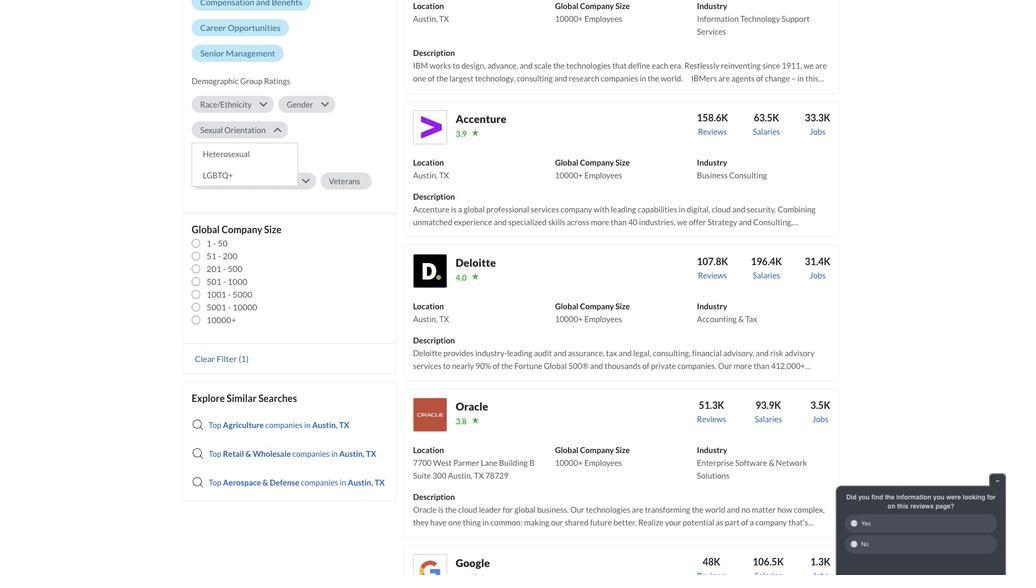 Task type: locate. For each thing, give the bounding box(es) containing it.
b
[[530, 458, 535, 468]]

to
[[485, 531, 493, 540]]

employees for deloitte
[[585, 314, 623, 324]]

201
[[207, 264, 222, 274]]

companies right defense
[[301, 478, 338, 487]]

51.3k reviews
[[698, 400, 727, 424]]

salaries down 93.9k
[[755, 414, 783, 424]]

companies up top aerospace & defense companies in austin, tx
[[293, 449, 330, 459]]

1.3k link
[[811, 555, 831, 575]]

google
[[456, 557, 490, 569]]

(1)
[[239, 354, 249, 364]]

reviews down 107.8k
[[699, 271, 728, 280]]

1 horizontal spatial you
[[934, 494, 945, 501]]

technologies
[[586, 505, 631, 515]]

& for top retail & wholesale companies in austin, tx
[[246, 449, 251, 459]]

industry inside industry enterprise software & network solutions
[[698, 445, 728, 455]]

2 vertical spatial companies
[[301, 478, 338, 487]]

63.5k salaries
[[753, 112, 781, 136]]

- right 501
[[223, 276, 226, 287]]

global down common:
[[494, 531, 515, 540]]

2 horizontal spatial the
[[886, 494, 895, 501]]

retail
[[223, 449, 244, 459]]

the up potential
[[692, 505, 704, 515]]

1 vertical spatial companies
[[293, 449, 330, 459]]

top
[[209, 420, 222, 430], [209, 449, 222, 459], [209, 478, 222, 487]]

1 horizontal spatial for
[[988, 494, 996, 501]]

501 - 1000
[[207, 276, 248, 287]]

- for 51
[[218, 251, 221, 261]]

oracle.com/careers.
[[665, 531, 733, 540]]

global company size
[[192, 224, 282, 235]]

transforming
[[645, 505, 691, 515]]

size for accenture
[[616, 158, 630, 167]]

10000+ for accenture
[[555, 170, 583, 180]]

1 vertical spatial jobs
[[810, 271, 826, 280]]

7700
[[413, 458, 432, 468]]

1 horizontal spatial of
[[742, 518, 749, 527]]

1 horizontal spatial the
[[692, 505, 704, 515]]

solutions
[[452, 531, 484, 540]]

you up page?
[[934, 494, 945, 501]]

2 global company size 10000+ employees from the top
[[555, 158, 630, 180]]

world
[[706, 505, 726, 515]]

family
[[235, 176, 258, 186]]

33.3k jobs
[[806, 112, 831, 136]]

for right looking
[[988, 494, 996, 501]]

caregiver
[[259, 176, 294, 186]]

1 vertical spatial for
[[503, 505, 513, 515]]

2 industry from the top
[[698, 158, 728, 167]]

- down 1001 - 5000
[[228, 302, 231, 312]]

deloitte image
[[413, 254, 448, 288]]

0 vertical spatial oracle
[[456, 400, 489, 413]]

& inside industry enterprise software & network solutions
[[769, 458, 775, 468]]

our
[[551, 518, 564, 527]]

the up on
[[886, 494, 895, 501]]

&
[[739, 314, 744, 324], [246, 449, 251, 459], [769, 458, 775, 468], [263, 478, 268, 487]]

location austin, tx for deloitte
[[413, 301, 449, 324]]

location inside location 7700 west parmer lane building b suite 300 austin, tx 78729
[[413, 445, 444, 455]]

93.9k
[[756, 400, 782, 411]]

heterosexual
[[203, 149, 250, 159]]

0 vertical spatial for
[[988, 494, 996, 501]]

2 location from the top
[[413, 158, 444, 167]]

0 vertical spatial reviews
[[699, 127, 728, 136]]

on
[[888, 503, 896, 510]]

2 location austin, tx from the top
[[413, 158, 449, 180]]

salaries down the 63.5k
[[753, 127, 781, 136]]

description
[[413, 48, 455, 57], [413, 192, 455, 201], [413, 336, 455, 345], [413, 492, 455, 502]]

1 description from the top
[[413, 48, 455, 57]]

reviews down 51.3k
[[698, 414, 727, 424]]

is
[[438, 505, 444, 515]]

top left retail
[[209, 449, 222, 459]]

salaries
[[753, 127, 781, 136], [753, 271, 781, 280], [755, 414, 783, 424]]

tax
[[746, 314, 758, 324]]

& inside industry accounting & tax
[[739, 314, 744, 324]]

2 vertical spatial salaries
[[755, 414, 783, 424]]

2 employees from the top
[[585, 170, 623, 180]]

& left defense
[[263, 478, 268, 487]]

1 industry from the top
[[698, 1, 728, 11]]

- right "1001"
[[228, 289, 231, 300]]

global for oracle
[[555, 445, 579, 455]]

salaries for deloitte
[[753, 271, 781, 280]]

were
[[947, 494, 962, 501]]

jobs down 31.4k
[[810, 271, 826, 280]]

2 vertical spatial reviews
[[698, 414, 727, 424]]

- for 201
[[223, 264, 226, 274]]

300
[[433, 471, 447, 480]]

jobs inside the 3.5k jobs
[[813, 414, 829, 424]]

jobs inside "33.3k jobs"
[[810, 127, 826, 136]]

gender
[[287, 100, 313, 109]]

or
[[225, 176, 233, 186]]

1.3k
[[811, 556, 831, 568]]

oracle image
[[413, 398, 448, 432]]

business.
[[538, 505, 569, 515]]

that's
[[789, 518, 809, 527]]

part
[[725, 518, 740, 527]]

3 location from the top
[[413, 301, 444, 311]]

ratings
[[264, 76, 291, 86]]

- for 5001
[[228, 302, 231, 312]]

austin, inside location 7700 west parmer lane building b suite 300 austin, tx 78729
[[448, 471, 473, 480]]

& left network
[[769, 458, 775, 468]]

jobs down 33.3k
[[810, 127, 826, 136]]

industry up the enterprise
[[698, 445, 728, 455]]

- for 1
[[213, 238, 216, 248]]

0 vertical spatial location austin, tx
[[413, 1, 449, 23]]

industry up information
[[698, 1, 728, 11]]

top left aerospace
[[209, 478, 222, 487]]

company
[[580, 1, 614, 11], [580, 158, 614, 167], [222, 224, 262, 235], [580, 301, 614, 311], [580, 445, 614, 455]]

global up making
[[515, 505, 536, 515]]

sexual orientation
[[200, 125, 266, 135]]

matter
[[752, 505, 776, 515]]

salaries for accenture
[[753, 127, 781, 136]]

jobs down 3.5k
[[813, 414, 829, 424]]

you right did
[[859, 494, 870, 501]]

3 top from the top
[[209, 478, 222, 487]]

2 top from the top
[[209, 449, 222, 459]]

support
[[782, 14, 810, 23]]

industry inside the industry information technology support services
[[698, 1, 728, 11]]

51 - 200
[[207, 251, 238, 261]]

1 vertical spatial reviews
[[699, 271, 728, 280]]

0 vertical spatial jobs
[[810, 127, 826, 136]]

jobs inside 31.4k jobs
[[810, 271, 826, 280]]

industry information technology support services
[[698, 1, 810, 36]]

reviews inside 158.6k reviews
[[699, 127, 728, 136]]

1 vertical spatial oracle
[[413, 505, 437, 515]]

3 employees from the top
[[585, 314, 623, 324]]

2 vertical spatial location austin, tx
[[413, 301, 449, 324]]

reviews down '158.6k' at the right top
[[699, 127, 728, 136]]

your
[[666, 518, 682, 527]]

are
[[632, 505, 644, 515]]

and
[[727, 505, 740, 515]]

jobs for accenture
[[810, 127, 826, 136]]

employees for oracle
[[585, 458, 623, 468]]

4 employees from the top
[[585, 458, 623, 468]]

industry inside industry accounting & tax
[[698, 301, 728, 311]]

global
[[555, 1, 579, 11], [555, 158, 579, 167], [192, 224, 220, 235], [555, 301, 579, 311], [555, 445, 579, 455]]

1 vertical spatial location austin, tx
[[413, 158, 449, 180]]

2 vertical spatial top
[[209, 478, 222, 487]]

top for top aerospace & defense companies in austin, tx
[[209, 478, 222, 487]]

4 description from the top
[[413, 492, 455, 502]]

the inside did you find the information you were looking for on this reviews page?
[[886, 494, 895, 501]]

for up common:
[[503, 505, 513, 515]]

industry up accounting
[[698, 301, 728, 311]]

this
[[898, 503, 909, 510]]

5001 - 10000
[[207, 302, 257, 312]]

33.3k
[[806, 112, 831, 124]]

company for accenture
[[580, 158, 614, 167]]

global company size 10000+ employees for oracle
[[555, 445, 630, 468]]

158.6k
[[698, 112, 729, 124]]

accenture
[[456, 112, 507, 125]]

accenture image
[[413, 110, 448, 144]]

career opportunities button
[[192, 19, 289, 36]]

0 horizontal spatial you
[[859, 494, 870, 501]]

196.4k
[[752, 256, 783, 267]]

salaries inside the 196.4k salaries
[[753, 271, 781, 280]]

how
[[778, 505, 793, 515]]

& left the tax
[[739, 314, 744, 324]]

0 horizontal spatial for
[[503, 505, 513, 515]]

enterprise
[[698, 458, 734, 468]]

industry for deloitte
[[698, 301, 728, 311]]

reviews for oracle
[[698, 414, 727, 424]]

global for accenture
[[555, 158, 579, 167]]

salaries down 196.4k
[[753, 271, 781, 280]]

companies down searches
[[266, 420, 303, 430]]

196.4k salaries
[[752, 256, 783, 280]]

employees for accenture
[[585, 170, 623, 180]]

reviews inside the 107.8k reviews
[[699, 271, 728, 280]]

0 vertical spatial top
[[209, 420, 222, 430]]

4 industry from the top
[[698, 445, 728, 455]]

3 location austin, tx from the top
[[413, 301, 449, 324]]

of left a
[[742, 518, 749, 527]]

3 description from the top
[[413, 336, 455, 345]]

in inside description oracle is the cloud leader for global business. our technologies are transforming the world and no matter how complex, they have one thing in common: making our shared future better. realize your potential as part of a company that's innovating solutions to global challenges that affect billions of lives. visit oracle.com/careers.
[[483, 518, 489, 527]]

4 location from the top
[[413, 445, 444, 455]]

our
[[571, 505, 585, 515]]

& right retail
[[246, 449, 251, 459]]

accounting
[[698, 314, 737, 324]]

the right is
[[445, 505, 457, 515]]

4 global company size 10000+ employees from the top
[[555, 445, 630, 468]]

in
[[304, 420, 311, 430], [331, 449, 338, 459], [340, 478, 346, 487], [483, 518, 489, 527]]

industry up business
[[698, 158, 728, 167]]

1 - 50
[[207, 238, 228, 248]]

1 top from the top
[[209, 420, 222, 430]]

10000+ for deloitte
[[555, 314, 583, 324]]

0 vertical spatial salaries
[[753, 127, 781, 136]]

2 description from the top
[[413, 192, 455, 201]]

3 industry from the top
[[698, 301, 728, 311]]

clear filter (1)
[[195, 354, 249, 364]]

3 global company size 10000+ employees from the top
[[555, 301, 630, 324]]

industry inside industry business consulting
[[698, 158, 728, 167]]

of down better.
[[620, 531, 627, 540]]

companies for wholesale
[[293, 449, 330, 459]]

10000
[[233, 302, 257, 312]]

location austin, tx for accenture
[[413, 158, 449, 180]]

2 vertical spatial jobs
[[813, 414, 829, 424]]

0 horizontal spatial oracle
[[413, 505, 437, 515]]

0 horizontal spatial of
[[620, 531, 627, 540]]

reviews for deloitte
[[699, 271, 728, 280]]

size
[[616, 1, 630, 11], [616, 158, 630, 167], [264, 224, 282, 235], [616, 301, 630, 311], [616, 445, 630, 455]]

visit
[[647, 531, 663, 540]]

- right 201
[[223, 264, 226, 274]]

0 vertical spatial companies
[[266, 420, 303, 430]]

for
[[988, 494, 996, 501], [503, 505, 513, 515]]

- right 1
[[213, 238, 216, 248]]

0 vertical spatial global
[[515, 505, 536, 515]]

1 vertical spatial salaries
[[753, 271, 781, 280]]

people with disabilities
[[200, 151, 282, 160]]

did
[[847, 494, 857, 501]]

top aerospace & defense companies in austin, tx
[[209, 478, 385, 487]]

jobs for deloitte
[[810, 271, 826, 280]]

filter
[[217, 354, 237, 364]]

top down explore
[[209, 420, 222, 430]]

5001
[[207, 302, 226, 312]]

oracle up they
[[413, 505, 437, 515]]

1 vertical spatial top
[[209, 449, 222, 459]]

106.5k
[[753, 556, 784, 568]]

oracle up 3.8
[[456, 400, 489, 413]]

oracle inside description oracle is the cloud leader for global business. our technologies are transforming the world and no matter how complex, they have one thing in common: making our shared future better. realize your potential as part of a company that's innovating solutions to global challenges that affect billions of lives. visit oracle.com/careers.
[[413, 505, 437, 515]]

0 horizontal spatial the
[[445, 505, 457, 515]]

with
[[226, 151, 241, 160]]

location for oracle
[[413, 445, 444, 455]]

- right 51
[[218, 251, 221, 261]]

for inside did you find the information you were looking for on this reviews page?
[[988, 494, 996, 501]]

location 7700 west parmer lane building b suite 300 austin, tx 78729
[[413, 445, 535, 480]]

the for cloud
[[445, 505, 457, 515]]

location austin, tx
[[413, 1, 449, 23], [413, 158, 449, 180], [413, 301, 449, 324]]



Task type: vqa. For each thing, say whether or not it's contained in the screenshot.
'Global Company Size 10000+ Employees' related to Deloitte
yes



Task type: describe. For each thing, give the bounding box(es) containing it.
& for top aerospace & defense companies in austin, tx
[[263, 478, 268, 487]]

information
[[897, 494, 932, 501]]

information
[[698, 14, 739, 23]]

common:
[[491, 518, 523, 527]]

searches
[[259, 393, 297, 404]]

1 horizontal spatial oracle
[[456, 400, 489, 413]]

10000+ for oracle
[[555, 458, 583, 468]]

google image
[[413, 555, 448, 575]]

one
[[449, 518, 462, 527]]

31.4k jobs
[[806, 256, 831, 280]]

lane
[[481, 458, 498, 468]]

5000
[[233, 289, 253, 300]]

1 vertical spatial global
[[494, 531, 515, 540]]

top for top agriculture companies in austin, tx
[[209, 420, 222, 430]]

for inside description oracle is the cloud leader for global business. our technologies are transforming the world and no matter how complex, they have one thing in common: making our shared future better. realize your potential as part of a company that's innovating solutions to global challenges that affect billions of lives. visit oracle.com/careers.
[[503, 505, 513, 515]]

explore similar searches
[[192, 393, 297, 404]]

company for oracle
[[580, 445, 614, 455]]

location for accenture
[[413, 158, 444, 167]]

3.8
[[456, 417, 467, 426]]

industry accounting & tax
[[698, 301, 758, 324]]

wholesale
[[253, 449, 291, 459]]

size for deloitte
[[616, 301, 630, 311]]

1 location austin, tx from the top
[[413, 1, 449, 23]]

2 you from the left
[[934, 494, 945, 501]]

63.5k
[[754, 112, 780, 124]]

3.5k
[[811, 400, 831, 411]]

& for industry accounting & tax
[[739, 314, 744, 324]]

description inside description oracle is the cloud leader for global business. our technologies are transforming the world and no matter how complex, they have one thing in common: making our shared future better. realize your potential as part of a company that's innovating solutions to global challenges that affect billions of lives. visit oracle.com/careers.
[[413, 492, 455, 502]]

yes
[[862, 520, 872, 527]]

company for deloitte
[[580, 301, 614, 311]]

company
[[756, 518, 788, 527]]

have
[[431, 518, 447, 527]]

reviews
[[911, 503, 934, 510]]

1 location from the top
[[413, 1, 444, 11]]

find
[[872, 494, 884, 501]]

1001
[[207, 289, 226, 300]]

51
[[207, 251, 217, 261]]

tx inside location 7700 west parmer lane building b suite 300 austin, tx 78729
[[474, 471, 484, 480]]

3.5k jobs
[[811, 400, 831, 424]]

1 vertical spatial of
[[620, 531, 627, 540]]

solutions
[[698, 471, 730, 480]]

31.4k
[[806, 256, 831, 267]]

innovating
[[413, 531, 450, 540]]

thing
[[463, 518, 481, 527]]

affect
[[571, 531, 591, 540]]

senior management button
[[192, 45, 284, 62]]

race/ethnicity
[[200, 100, 252, 109]]

veterans
[[329, 176, 360, 186]]

global company size 10000+ employees for deloitte
[[555, 301, 630, 324]]

management
[[226, 48, 275, 58]]

48k
[[703, 556, 721, 568]]

disabilities
[[243, 151, 282, 160]]

future
[[590, 518, 612, 527]]

similar
[[227, 393, 257, 404]]

industry for oracle
[[698, 445, 728, 455]]

location for deloitte
[[413, 301, 444, 311]]

48k link
[[698, 555, 727, 575]]

top for top retail & wholesale companies in austin, tx
[[209, 449, 222, 459]]

orientation
[[225, 125, 266, 135]]

deloitte
[[456, 256, 496, 269]]

jobs for oracle
[[813, 414, 829, 424]]

demographic
[[192, 76, 239, 86]]

that
[[555, 531, 570, 540]]

building
[[499, 458, 528, 468]]

industry enterprise software & network solutions
[[698, 445, 808, 480]]

0 vertical spatial of
[[742, 518, 749, 527]]

parmer
[[454, 458, 480, 468]]

potential
[[683, 518, 715, 527]]

93.9k salaries
[[755, 400, 783, 424]]

companies for defense
[[301, 478, 338, 487]]

the for information
[[886, 494, 895, 501]]

- for 1001
[[228, 289, 231, 300]]

challenges
[[517, 531, 554, 540]]

global company size 10000+ employees for accenture
[[555, 158, 630, 180]]

group
[[240, 76, 263, 86]]

realize
[[639, 518, 664, 527]]

reviews for accenture
[[699, 127, 728, 136]]

1 global company size 10000+ employees from the top
[[555, 1, 630, 23]]

services
[[698, 27, 727, 36]]

no
[[862, 541, 869, 548]]

size for oracle
[[616, 445, 630, 455]]

no
[[742, 505, 751, 515]]

network
[[777, 458, 808, 468]]

50
[[218, 238, 228, 248]]

3.9
[[456, 129, 467, 138]]

global for deloitte
[[555, 301, 579, 311]]

career
[[200, 22, 226, 33]]

lives.
[[628, 531, 646, 540]]

explore
[[192, 393, 225, 404]]

106.5k link
[[753, 555, 784, 575]]

500
[[228, 264, 243, 274]]

defense
[[270, 478, 300, 487]]

4.0
[[456, 273, 467, 282]]

industry for accenture
[[698, 158, 728, 167]]

senior
[[200, 48, 224, 58]]

501
[[207, 276, 222, 287]]

agriculture
[[223, 420, 264, 430]]

suite
[[413, 471, 431, 480]]

salaries for oracle
[[755, 414, 783, 424]]

1 employees from the top
[[585, 14, 623, 23]]

107.8k
[[698, 256, 729, 267]]

clear
[[195, 354, 215, 364]]

senior management
[[200, 48, 275, 58]]

demographic group ratings
[[192, 76, 291, 86]]

200
[[223, 251, 238, 261]]

1 you from the left
[[859, 494, 870, 501]]

sexual
[[200, 125, 223, 135]]

parent or family caregiver
[[200, 176, 294, 186]]

- for 501
[[223, 276, 226, 287]]



